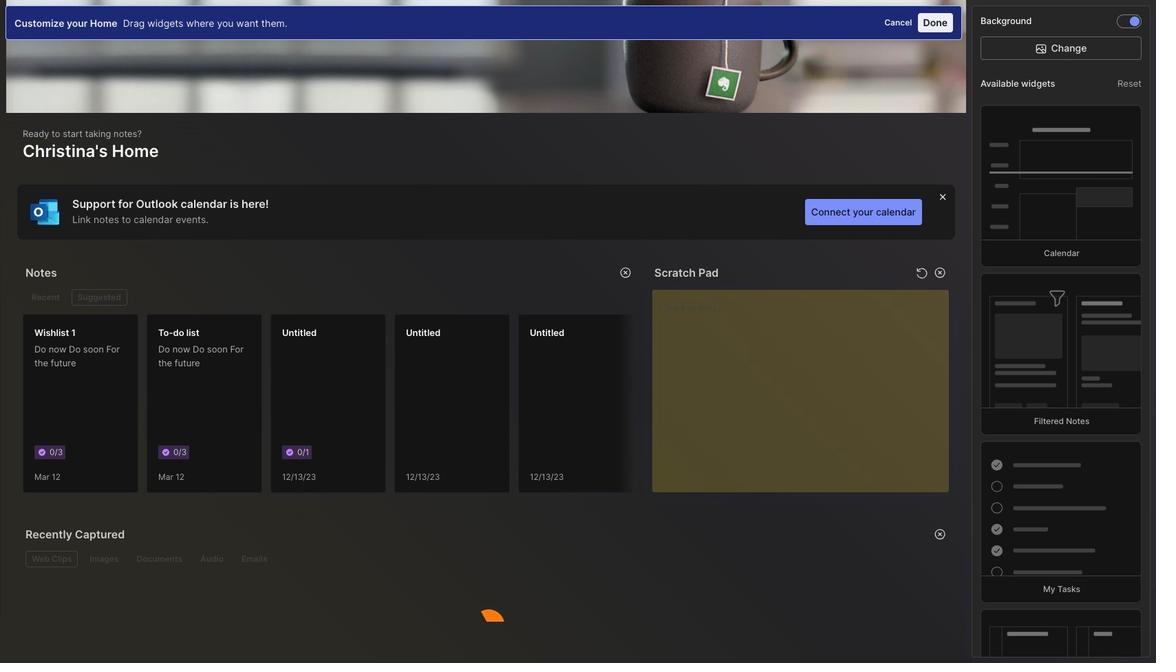 Task type: describe. For each thing, give the bounding box(es) containing it.
background image
[[1131, 17, 1140, 26]]



Task type: vqa. For each thing, say whether or not it's contained in the screenshot.
"Notes" button
no



Task type: locate. For each thing, give the bounding box(es) containing it.
None field
[[655, 262, 913, 284]]



